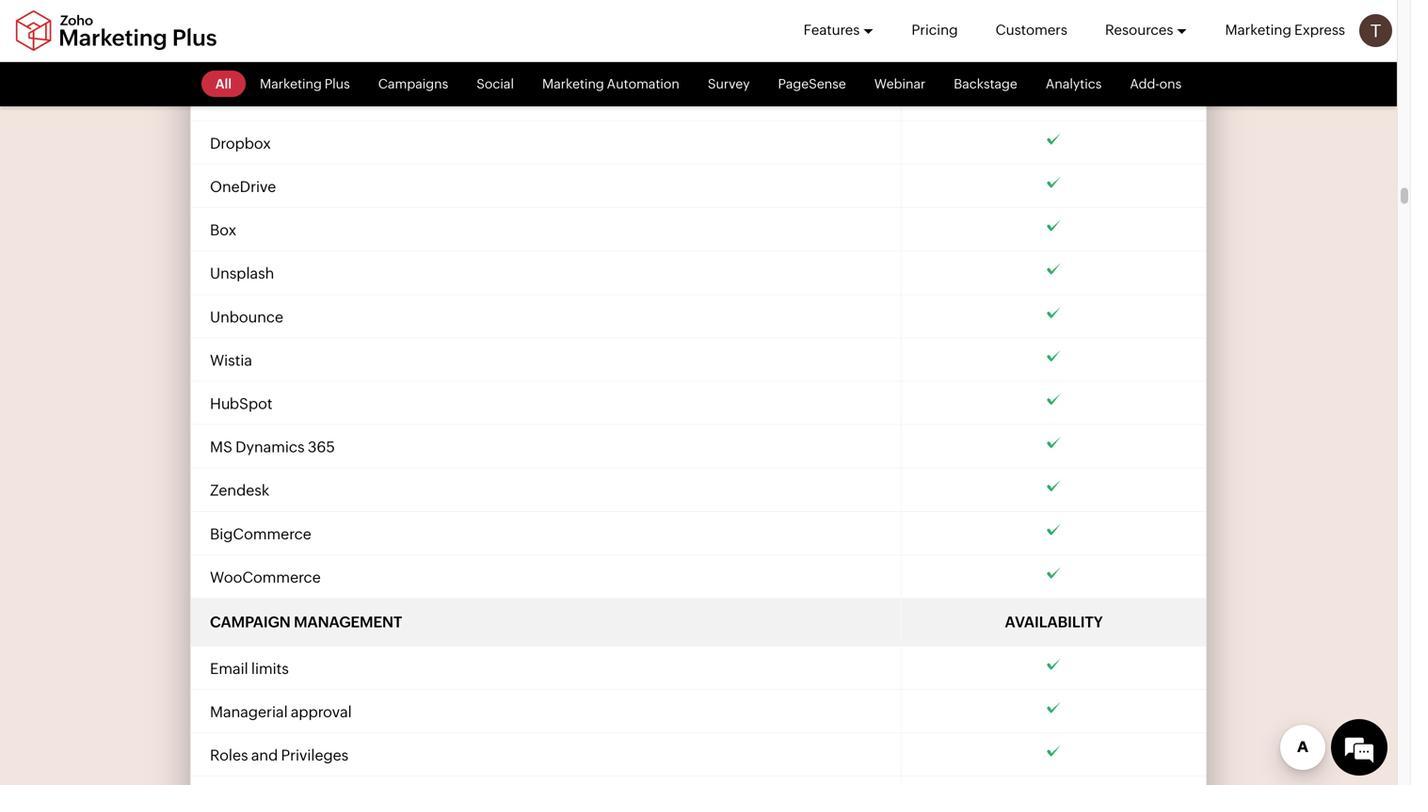 Task type: locate. For each thing, give the bounding box(es) containing it.
resources
[[1106, 22, 1174, 38]]

social
[[477, 76, 514, 91]]

onedrive
[[210, 178, 276, 195]]

privileges
[[281, 747, 349, 764]]

managerial approval
[[210, 704, 352, 721]]

roles and privileges
[[210, 747, 349, 764]]

marketing plus
[[260, 76, 350, 91]]

pagesense
[[778, 76, 846, 91]]

pricing
[[912, 22, 958, 38]]

availability
[[1005, 614, 1103, 631]]

wistia
[[210, 352, 252, 369]]

ms
[[210, 438, 233, 456]]

zoho marketingplus logo image
[[14, 10, 219, 51]]

customers
[[996, 22, 1068, 38]]

ms dynamics 365
[[210, 438, 335, 456]]

all
[[215, 76, 232, 91]]

management
[[294, 614, 402, 631]]

marketing
[[1226, 22, 1292, 38]]

email limits
[[210, 660, 289, 678]]

express
[[1295, 22, 1346, 38]]

zendesk
[[210, 482, 270, 499]]

dropbox
[[210, 135, 271, 152]]

campaigns
[[378, 76, 449, 91]]

pricing link
[[912, 0, 958, 60]]

email
[[210, 660, 248, 678]]

marketing express link
[[1226, 0, 1346, 60]]

marketing express
[[1226, 22, 1346, 38]]

bigcommerce
[[210, 525, 312, 543]]

dynamics
[[236, 438, 305, 456]]

ons
[[1160, 76, 1182, 91]]



Task type: vqa. For each thing, say whether or not it's contained in the screenshot.
Managerial
yes



Task type: describe. For each thing, give the bounding box(es) containing it.
webinar
[[875, 76, 926, 91]]

survey
[[708, 76, 750, 91]]

box
[[210, 221, 237, 239]]

unsplash
[[210, 265, 274, 282]]

customers link
[[996, 0, 1068, 60]]

analytics
[[1046, 76, 1102, 91]]

woocommerce
[[210, 569, 321, 586]]

add-ons
[[1130, 76, 1182, 91]]

marketing automation
[[542, 76, 680, 91]]

approval
[[291, 704, 352, 721]]

campaign management
[[210, 614, 402, 631]]

hubspot
[[210, 395, 273, 412]]

resources link
[[1106, 0, 1188, 60]]

add-
[[1130, 76, 1160, 91]]

backstage
[[954, 76, 1018, 91]]

and
[[251, 747, 278, 764]]

limits
[[251, 660, 289, 678]]

365
[[308, 438, 335, 456]]

roles
[[210, 747, 248, 764]]

gotowebinar
[[210, 48, 306, 65]]

features link
[[804, 0, 874, 60]]

terry turtle image
[[1360, 14, 1393, 47]]

unbounce
[[210, 308, 283, 326]]

evernote
[[210, 91, 273, 109]]

managerial
[[210, 704, 288, 721]]

features
[[804, 22, 860, 38]]

campaign
[[210, 614, 291, 631]]



